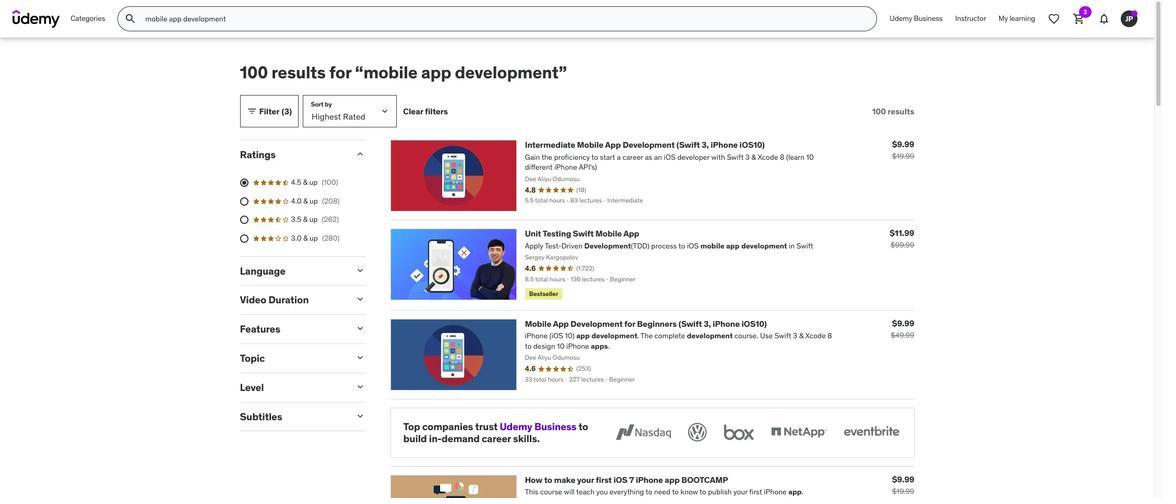 Task type: vqa. For each thing, say whether or not it's contained in the screenshot.


Task type: locate. For each thing, give the bounding box(es) containing it.
2 $9.99 from the top
[[892, 318, 914, 328]]

$9.99 $19.99
[[892, 139, 914, 161], [892, 474, 914, 496]]

0 vertical spatial to
[[579, 420, 588, 433]]

(100)
[[322, 178, 338, 187]]

0 horizontal spatial 100
[[240, 62, 268, 83]]

1 horizontal spatial results
[[888, 106, 914, 116]]

2 vertical spatial iphone
[[636, 474, 663, 485]]

volkswagen image
[[686, 421, 709, 444]]

udemy business
[[890, 14, 943, 23]]

4.0
[[291, 196, 302, 206]]

0 vertical spatial 100
[[240, 62, 268, 83]]

2 small image from the top
[[355, 265, 365, 275]]

iphone for how to make your first ios 7 iphone app bootcamp
[[636, 474, 663, 485]]

unit testing swift mobile app
[[525, 228, 639, 239]]

testing
[[543, 228, 571, 239]]

eventbrite image
[[841, 421, 901, 444]]

0 vertical spatial mobile
[[577, 140, 603, 150]]

2 $9.99 $19.99 from the top
[[892, 474, 914, 496]]

2 vertical spatial $9.99
[[892, 474, 914, 484]]

for
[[329, 62, 351, 83], [624, 318, 635, 329]]

$49.99
[[891, 330, 914, 340]]

app up filters
[[421, 62, 451, 83]]

0 vertical spatial $9.99
[[892, 139, 914, 150]]

1 vertical spatial ios10)
[[742, 318, 767, 329]]

mobile
[[577, 140, 603, 150], [595, 228, 622, 239], [525, 318, 551, 329]]

career
[[482, 432, 511, 445]]

iphone
[[711, 140, 738, 150], [713, 318, 740, 329], [636, 474, 663, 485]]

how to make your first ios 7 iphone app bootcamp
[[525, 474, 728, 485]]

1 $9.99 $19.99 from the top
[[892, 139, 914, 161]]

100 results status
[[872, 106, 914, 116]]

ios
[[614, 474, 628, 485]]

$19.99 for how to make your first ios 7 iphone app bootcamp
[[892, 486, 914, 496]]

companies
[[422, 420, 473, 433]]

2 link
[[1067, 6, 1092, 31]]

to
[[579, 420, 588, 433], [544, 474, 552, 485]]

shopping cart with 2 items image
[[1073, 13, 1085, 25]]

100 results
[[872, 106, 914, 116]]

1 vertical spatial udemy business link
[[500, 420, 576, 433]]

ios10)
[[740, 140, 765, 150], [742, 318, 767, 329]]

$9.99 for mobile app development for beginners (swift 3, iphone ios10)
[[892, 318, 914, 328]]

how to make your first ios 7 iphone app bootcamp link
[[525, 474, 728, 485]]

my learning
[[999, 14, 1035, 23]]

skills.
[[513, 432, 540, 445]]

& right 4.5
[[303, 178, 308, 187]]

my learning link
[[992, 6, 1041, 31]]

small image for video duration
[[355, 294, 365, 305]]

you have alerts image
[[1131, 10, 1138, 17]]

1 horizontal spatial udemy business link
[[883, 6, 949, 31]]

bootcamp
[[681, 474, 728, 485]]

0 horizontal spatial app
[[421, 62, 451, 83]]

1 horizontal spatial udemy
[[890, 14, 912, 23]]

up left '(262)'
[[309, 215, 318, 224]]

intermediate
[[525, 140, 575, 150]]

build
[[403, 432, 427, 445]]

0 vertical spatial iphone
[[711, 140, 738, 150]]

100
[[240, 62, 268, 83], [872, 106, 886, 116]]

intermediate mobile app development (swift 3, iphone ios10) link
[[525, 140, 765, 150]]

0 vertical spatial (swift
[[677, 140, 700, 150]]

1 vertical spatial iphone
[[713, 318, 740, 329]]

1 vertical spatial app
[[665, 474, 680, 485]]

small image
[[247, 106, 257, 117], [355, 294, 365, 305], [355, 323, 365, 334], [355, 411, 365, 421]]

1 vertical spatial to
[[544, 474, 552, 485]]

up left (100)
[[309, 178, 318, 187]]

$9.99
[[892, 139, 914, 150], [892, 318, 914, 328], [892, 474, 914, 484]]

submit search image
[[124, 13, 137, 25]]

100 for 100 results for "mobile app development"
[[240, 62, 268, 83]]

duration
[[268, 294, 309, 306]]

my
[[999, 14, 1008, 23]]

small image for topic
[[355, 352, 365, 363]]

app
[[421, 62, 451, 83], [665, 474, 680, 485]]

in-
[[429, 432, 442, 445]]

1 horizontal spatial 100
[[872, 106, 886, 116]]

1 $9.99 from the top
[[892, 139, 914, 150]]

100 inside "status"
[[872, 106, 886, 116]]

$9.99 inside $9.99 $49.99
[[892, 318, 914, 328]]

3 $9.99 from the top
[[892, 474, 914, 484]]

0 vertical spatial development
[[623, 140, 675, 150]]

0 vertical spatial business
[[914, 14, 943, 23]]

& right 3.0
[[303, 233, 308, 243]]

first
[[596, 474, 612, 485]]

udemy
[[890, 14, 912, 23], [500, 420, 532, 433]]

language
[[240, 264, 285, 277]]

1 vertical spatial app
[[623, 228, 639, 239]]

(swift
[[677, 140, 700, 150], [679, 318, 702, 329]]

development
[[623, 140, 675, 150], [571, 318, 623, 329]]

1 vertical spatial 100
[[872, 106, 886, 116]]

0 horizontal spatial udemy
[[500, 420, 532, 433]]

0 vertical spatial $9.99 $19.99
[[892, 139, 914, 161]]

small image for ratings
[[355, 149, 365, 159]]

up
[[309, 178, 318, 187], [310, 196, 318, 206], [309, 215, 318, 224], [310, 233, 318, 243]]

0 vertical spatial app
[[421, 62, 451, 83]]

2 $19.99 from the top
[[892, 486, 914, 496]]

1 vertical spatial for
[[624, 318, 635, 329]]

unit
[[525, 228, 541, 239]]

results inside "status"
[[888, 106, 914, 116]]

2 horizontal spatial app
[[623, 228, 639, 239]]

0 vertical spatial results
[[271, 62, 326, 83]]

top
[[403, 420, 420, 433]]

trust
[[475, 420, 498, 433]]

& right 4.0
[[303, 196, 308, 206]]

1 vertical spatial $9.99 $19.99
[[892, 474, 914, 496]]

demand
[[442, 432, 480, 445]]

4 small image from the top
[[355, 381, 365, 392]]

1 horizontal spatial to
[[579, 420, 588, 433]]

for left beginners
[[624, 318, 635, 329]]

1 vertical spatial 3,
[[704, 318, 711, 329]]

3.5
[[291, 215, 301, 224]]

beginners
[[637, 318, 677, 329]]

3 small image from the top
[[355, 352, 365, 363]]

0 horizontal spatial udemy business link
[[500, 420, 576, 433]]

& right the 3.5
[[303, 215, 308, 224]]

& for 3.5
[[303, 215, 308, 224]]

for left "mobile
[[329, 62, 351, 83]]

1 vertical spatial $9.99
[[892, 318, 914, 328]]

0 horizontal spatial to
[[544, 474, 552, 485]]

ratings
[[240, 148, 276, 161]]

"mobile
[[355, 62, 418, 83]]

1 vertical spatial $19.99
[[892, 486, 914, 496]]

0 horizontal spatial for
[[329, 62, 351, 83]]

0 vertical spatial $19.99
[[892, 152, 914, 161]]

2
[[1084, 8, 1087, 16]]

filter (3)
[[259, 106, 292, 116]]

your
[[577, 474, 594, 485]]

&
[[303, 178, 308, 187], [303, 196, 308, 206], [303, 215, 308, 224], [303, 233, 308, 243]]

$99.99
[[891, 240, 914, 250]]

subtitles button
[[240, 410, 346, 423]]

0 vertical spatial udemy business link
[[883, 6, 949, 31]]

2 vertical spatial mobile
[[525, 318, 551, 329]]

0 vertical spatial for
[[329, 62, 351, 83]]

1 vertical spatial business
[[534, 420, 576, 433]]

0 vertical spatial app
[[605, 140, 621, 150]]

$11.99
[[890, 228, 914, 238]]

3,
[[702, 140, 709, 150], [704, 318, 711, 329]]

language button
[[240, 264, 346, 277]]

app left bootcamp
[[665, 474, 680, 485]]

1 small image from the top
[[355, 149, 365, 159]]

udemy business link
[[883, 6, 949, 31], [500, 420, 576, 433]]

$9.99 for how to make your first ios 7 iphone app bootcamp
[[892, 474, 914, 484]]

1 $19.99 from the top
[[892, 152, 914, 161]]

2 vertical spatial app
[[553, 318, 569, 329]]

$19.99
[[892, 152, 914, 161], [892, 486, 914, 496]]

1 horizontal spatial business
[[914, 14, 943, 23]]

1 vertical spatial results
[[888, 106, 914, 116]]

0 horizontal spatial results
[[271, 62, 326, 83]]

3.5 & up (262)
[[291, 215, 339, 224]]

app
[[605, 140, 621, 150], [623, 228, 639, 239], [553, 318, 569, 329]]

business
[[914, 14, 943, 23], [534, 420, 576, 433]]

features button
[[240, 323, 346, 335]]

small image
[[355, 149, 365, 159], [355, 265, 365, 275], [355, 352, 365, 363], [355, 381, 365, 392]]

up left (208)
[[310, 196, 318, 206]]

iphone for mobile app development for beginners (swift 3, iphone ios10)
[[713, 318, 740, 329]]

video
[[240, 294, 266, 306]]

up left (280)
[[310, 233, 318, 243]]



Task type: describe. For each thing, give the bounding box(es) containing it.
unit testing swift mobile app link
[[525, 228, 639, 239]]

0 vertical spatial udemy
[[890, 14, 912, 23]]

0 vertical spatial 3,
[[702, 140, 709, 150]]

to inside to build in-demand career skills.
[[579, 420, 588, 433]]

nasdaq image
[[613, 421, 673, 444]]

1 vertical spatial udemy
[[500, 420, 532, 433]]

3.0
[[291, 233, 302, 243]]

ratings button
[[240, 148, 346, 161]]

100 results for "mobile app development"
[[240, 62, 567, 83]]

1 horizontal spatial for
[[624, 318, 635, 329]]

$9.99 $19.99 for how to make your first ios 7 iphone app bootcamp
[[892, 474, 914, 496]]

level button
[[240, 381, 346, 393]]

(208)
[[322, 196, 340, 206]]

udemy image
[[13, 10, 60, 28]]

filters
[[425, 106, 448, 116]]

100 for 100 results
[[872, 106, 886, 116]]

subtitles
[[240, 410, 282, 423]]

$9.99 $49.99
[[891, 318, 914, 340]]

1 horizontal spatial app
[[665, 474, 680, 485]]

Search for anything text field
[[143, 10, 864, 28]]

small image for features
[[355, 323, 365, 334]]

to build in-demand career skills.
[[403, 420, 588, 445]]

topic button
[[240, 352, 346, 364]]

clear filters
[[403, 106, 448, 116]]

(262)
[[322, 215, 339, 224]]

intermediate mobile app development (swift 3, iphone ios10)
[[525, 140, 765, 150]]

4.0 & up (208)
[[291, 196, 340, 206]]

video duration
[[240, 294, 309, 306]]

up for 4.5 & up
[[309, 178, 318, 187]]

up for 4.0 & up
[[310, 196, 318, 206]]

topic
[[240, 352, 265, 364]]

0 vertical spatial ios10)
[[740, 140, 765, 150]]

(3)
[[282, 106, 292, 116]]

filter
[[259, 106, 279, 116]]

how
[[525, 474, 542, 485]]

jp
[[1125, 14, 1133, 23]]

clear
[[403, 106, 423, 116]]

0 horizontal spatial app
[[553, 318, 569, 329]]

1 vertical spatial mobile
[[595, 228, 622, 239]]

video duration button
[[240, 294, 346, 306]]

development"
[[455, 62, 567, 83]]

swift
[[573, 228, 594, 239]]

netapp image
[[769, 421, 829, 444]]

$9.99 $19.99 for intermediate mobile app development (swift 3, iphone ios10)
[[892, 139, 914, 161]]

box image
[[721, 421, 756, 444]]

4.5
[[291, 178, 301, 187]]

small image for subtitles
[[355, 411, 365, 421]]

level
[[240, 381, 264, 393]]

jp link
[[1117, 6, 1142, 31]]

$19.99 for intermediate mobile app development (swift 3, iphone ios10)
[[892, 152, 914, 161]]

categories button
[[64, 6, 111, 31]]

& for 3.0
[[303, 233, 308, 243]]

instructor link
[[949, 6, 992, 31]]

$11.99 $99.99
[[890, 228, 914, 250]]

results for 100 results for "mobile app development"
[[271, 62, 326, 83]]

(280)
[[322, 233, 340, 243]]

1 vertical spatial (swift
[[679, 318, 702, 329]]

categories
[[70, 14, 105, 23]]

clear filters button
[[403, 95, 448, 128]]

& for 4.0
[[303, 196, 308, 206]]

7
[[629, 474, 634, 485]]

up for 3.5 & up
[[309, 215, 318, 224]]

$9.99 for intermediate mobile app development (swift 3, iphone ios10)
[[892, 139, 914, 150]]

wishlist image
[[1048, 13, 1060, 25]]

instructor
[[955, 14, 986, 23]]

top companies trust udemy business
[[403, 420, 576, 433]]

mobile app development for beginners (swift 3, iphone ios10)
[[525, 318, 767, 329]]

results for 100 results
[[888, 106, 914, 116]]

features
[[240, 323, 280, 335]]

1 vertical spatial development
[[571, 318, 623, 329]]

& for 4.5
[[303, 178, 308, 187]]

mobile app development for beginners (swift 3, iphone ios10) link
[[525, 318, 767, 329]]

up for 3.0 & up
[[310, 233, 318, 243]]

1 horizontal spatial app
[[605, 140, 621, 150]]

learning
[[1010, 14, 1035, 23]]

3.0 & up (280)
[[291, 233, 340, 243]]

small image for language
[[355, 265, 365, 275]]

4.5 & up (100)
[[291, 178, 338, 187]]

notifications image
[[1098, 13, 1110, 25]]

make
[[554, 474, 575, 485]]

0 horizontal spatial business
[[534, 420, 576, 433]]

small image for level
[[355, 381, 365, 392]]



